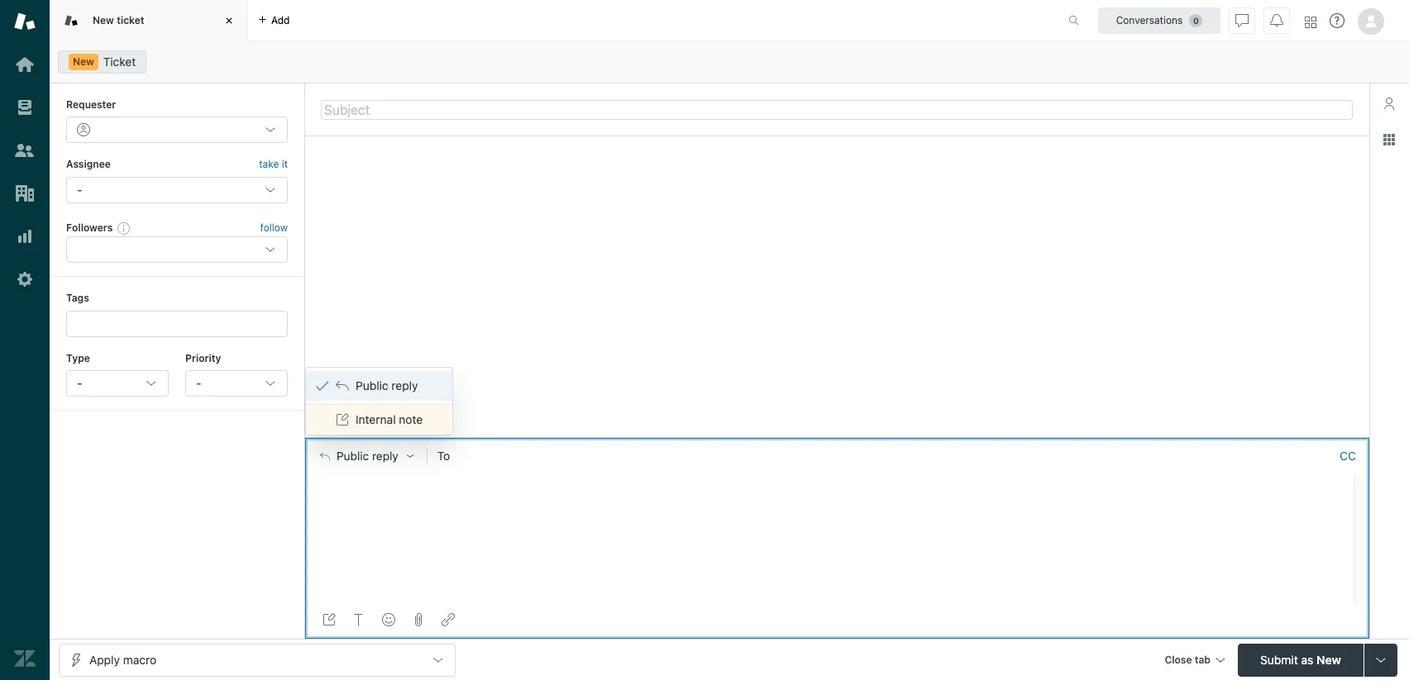 Task type: describe. For each thing, give the bounding box(es) containing it.
as
[[1301, 653, 1314, 667]]

public reply button
[[305, 439, 427, 474]]

info on adding followers image
[[118, 222, 131, 235]]

reply inside public reply menu item
[[392, 379, 418, 393]]

reporting image
[[14, 226, 36, 247]]

notifications image
[[1270, 14, 1284, 27]]

assignee element
[[66, 177, 288, 203]]

public inside public reply menu item
[[356, 379, 388, 393]]

views image
[[14, 97, 36, 118]]

ticket
[[117, 14, 144, 26]]

conversations
[[1116, 14, 1183, 26]]

take it
[[259, 158, 288, 171]]

public inside public reply "dropdown button"
[[337, 450, 369, 463]]

Public reply composer text field
[[313, 474, 1350, 509]]

macro
[[123, 653, 156, 667]]

note
[[399, 413, 423, 427]]

take it button
[[259, 157, 288, 174]]

zendesk image
[[14, 648, 36, 670]]

requester
[[66, 98, 116, 111]]

2 vertical spatial new
[[1317, 653, 1341, 667]]

- button for type
[[66, 371, 169, 397]]

close tab
[[1165, 654, 1211, 666]]

internal note menu item
[[306, 405, 453, 435]]

public reply inside menu item
[[356, 379, 418, 393]]

organizations image
[[14, 183, 36, 204]]

add button
[[248, 0, 300, 41]]

add attachment image
[[412, 614, 425, 627]]

customers image
[[14, 140, 36, 161]]

assignee
[[66, 158, 111, 171]]

- inside assignee element
[[77, 183, 82, 197]]

public reply inside "dropdown button"
[[337, 450, 399, 463]]

zendesk support image
[[14, 11, 36, 32]]

new for new ticket
[[93, 14, 114, 26]]

cc
[[1340, 449, 1356, 463]]

apply
[[89, 653, 120, 667]]

displays possible ticket submission types image
[[1375, 654, 1388, 667]]

public reply menu item
[[306, 371, 453, 401]]

button displays agent's chat status as invisible. image
[[1236, 14, 1249, 27]]

priority
[[185, 352, 221, 364]]

- for priority
[[196, 376, 201, 390]]

tab
[[1195, 654, 1211, 666]]

tags element
[[66, 311, 288, 337]]

follow
[[260, 222, 288, 234]]



Task type: locate. For each thing, give the bounding box(es) containing it.
new ticket
[[93, 14, 144, 26]]

follow button
[[260, 221, 288, 236]]

requester element
[[66, 117, 288, 143]]

reply
[[392, 379, 418, 393], [372, 450, 399, 463]]

1 vertical spatial reply
[[372, 450, 399, 463]]

conversations button
[[1098, 7, 1221, 33]]

insert emojis image
[[382, 614, 395, 627]]

- button
[[66, 371, 169, 397], [185, 371, 288, 397]]

public up internal
[[356, 379, 388, 393]]

close image
[[221, 12, 237, 29]]

format text image
[[352, 614, 366, 627]]

0 vertical spatial reply
[[392, 379, 418, 393]]

admin image
[[14, 269, 36, 290]]

add link (cmd k) image
[[442, 614, 455, 627]]

0 horizontal spatial - button
[[66, 371, 169, 397]]

2 - button from the left
[[185, 371, 288, 397]]

close tab button
[[1157, 644, 1232, 679]]

apply macro
[[89, 653, 156, 667]]

reply up note
[[392, 379, 418, 393]]

followers
[[66, 221, 113, 234]]

- button for priority
[[185, 371, 288, 397]]

submit
[[1261, 653, 1298, 667]]

get started image
[[14, 54, 36, 75]]

followers element
[[66, 237, 288, 263]]

Subject field
[[321, 100, 1353, 120]]

1 - button from the left
[[66, 371, 169, 397]]

- for type
[[77, 376, 82, 390]]

new for new
[[73, 55, 94, 68]]

- down assignee
[[77, 183, 82, 197]]

0 vertical spatial new
[[93, 14, 114, 26]]

get help image
[[1330, 13, 1345, 28]]

minimize composer image
[[830, 432, 844, 445]]

-
[[77, 183, 82, 197], [77, 376, 82, 390], [196, 376, 201, 390]]

- button down "priority"
[[185, 371, 288, 397]]

internal note
[[356, 413, 423, 427]]

1 horizontal spatial - button
[[185, 371, 288, 397]]

main element
[[0, 0, 50, 681]]

cc button
[[1340, 449, 1357, 464]]

apps image
[[1383, 133, 1396, 146]]

- down "priority"
[[196, 376, 201, 390]]

None field
[[461, 448, 1333, 465]]

public reply
[[356, 379, 418, 393], [337, 450, 399, 463]]

tags
[[66, 292, 89, 305]]

public reply up internal note
[[356, 379, 418, 393]]

new inside secondary element
[[73, 55, 94, 68]]

public reply down internal
[[337, 450, 399, 463]]

reply down internal note menu item
[[372, 450, 399, 463]]

add
[[271, 14, 290, 26]]

close
[[1165, 654, 1192, 666]]

secondary element
[[50, 45, 1409, 79]]

tabs tab list
[[50, 0, 1051, 41]]

to
[[437, 449, 450, 463]]

0 vertical spatial public reply
[[356, 379, 418, 393]]

zendesk products image
[[1305, 16, 1317, 28]]

draft mode image
[[323, 614, 336, 627]]

- button down type
[[66, 371, 169, 397]]

reply inside public reply "dropdown button"
[[372, 450, 399, 463]]

new inside new ticket tab
[[93, 14, 114, 26]]

take
[[259, 158, 279, 171]]

public
[[356, 379, 388, 393], [337, 450, 369, 463]]

submit as new
[[1261, 653, 1341, 667]]

- down type
[[77, 376, 82, 390]]

1 vertical spatial public reply
[[337, 450, 399, 463]]

1 vertical spatial new
[[73, 55, 94, 68]]

0 vertical spatial public
[[356, 379, 388, 393]]

internal
[[356, 413, 396, 427]]

ticket
[[103, 55, 136, 69]]

new
[[93, 14, 114, 26], [73, 55, 94, 68], [1317, 653, 1341, 667]]

public down internal
[[337, 450, 369, 463]]

customer context image
[[1383, 97, 1396, 110]]

it
[[282, 158, 288, 171]]

new ticket tab
[[50, 0, 248, 41]]

1 vertical spatial public
[[337, 450, 369, 463]]

type
[[66, 352, 90, 364]]



Task type: vqa. For each thing, say whether or not it's contained in the screenshot.
Heading associated with Heading 3
no



